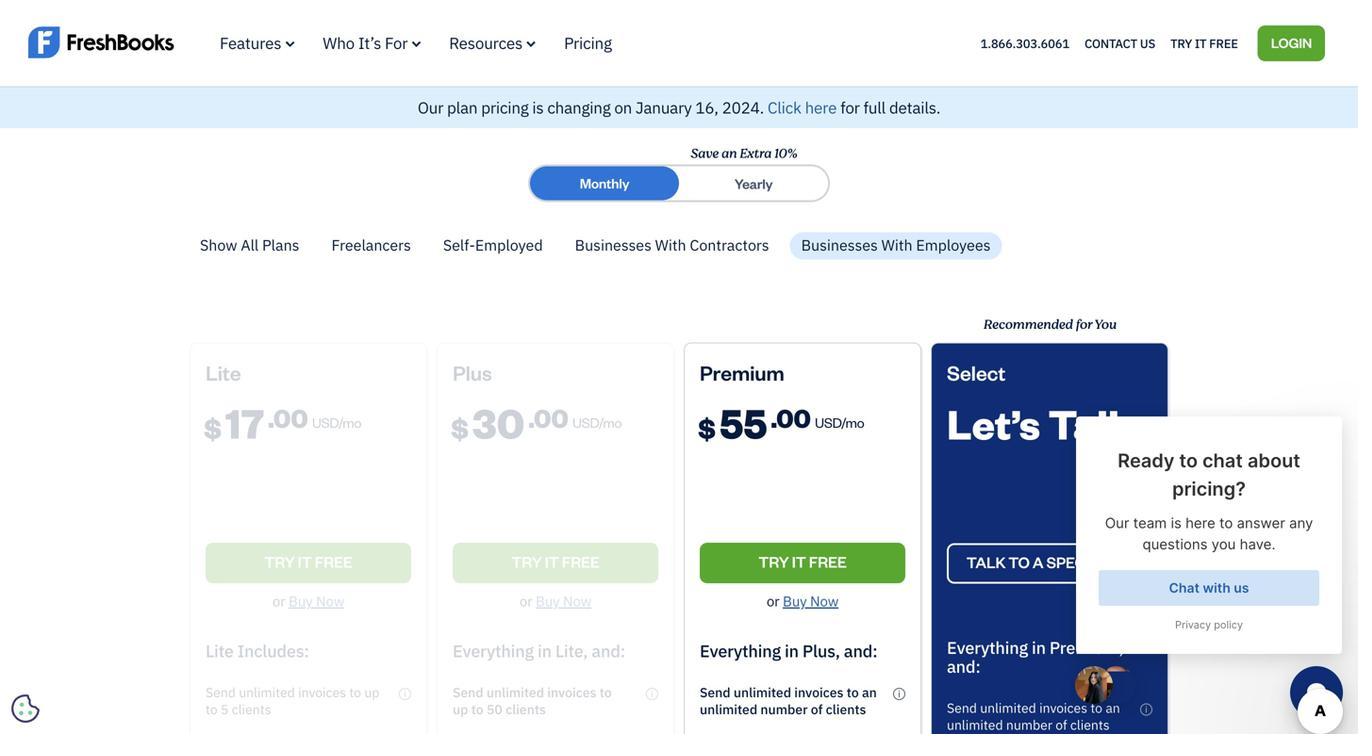 Task type: describe. For each thing, give the bounding box(es) containing it.
invoices for premium,
[[1040, 700, 1088, 717]]

it
[[1195, 35, 1207, 51]]

try for try it free
[[1171, 35, 1192, 51]]

plans
[[262, 235, 299, 255]]

with for employees
[[882, 235, 913, 255]]

cookie consent banner dialog
[[14, 503, 297, 721]]

self-employed
[[443, 235, 543, 255]]

number for plus,
[[761, 701, 808, 719]]

who it's for link
[[323, 33, 421, 53]]

1 horizontal spatial to
[[1009, 553, 1030, 572]]

it's
[[358, 33, 381, 53]]

to for everything in plus, and:
[[847, 684, 859, 702]]

number for premium,
[[1006, 717, 1053, 734]]

.00 usd/mo
[[771, 401, 864, 434]]

16,
[[696, 97, 719, 118]]

to for everything in premium, and:
[[1091, 700, 1103, 717]]

i for everything in plus, and:
[[898, 688, 901, 700]]

1.866.303.6061
[[981, 35, 1070, 51]]

1.866.303.6061 link
[[981, 35, 1070, 51]]

everything in premium, and:
[[947, 637, 1124, 678]]

try it free
[[1171, 35, 1238, 51]]

let's talk
[[947, 397, 1133, 450]]

contractors
[[690, 235, 769, 255]]

2024.
[[722, 97, 764, 118]]

talk to a specialist link
[[947, 544, 1153, 584]]

extra
[[739, 144, 771, 164]]

pricing
[[564, 33, 612, 53]]

let's
[[947, 397, 1040, 450]]

show all plans
[[200, 235, 299, 255]]

and: for everything in plus, and:
[[844, 640, 878, 662]]

1 vertical spatial talk
[[967, 553, 1006, 572]]

free for try it free
[[809, 552, 847, 572]]

or
[[767, 592, 780, 611]]

buy
[[783, 592, 807, 611]]

businesses with contractors
[[575, 235, 769, 255]]

january
[[636, 97, 692, 118]]

pricing
[[481, 97, 529, 118]]

details.
[[889, 97, 941, 118]]

premium,
[[1050, 637, 1124, 659]]

.00
[[771, 401, 811, 434]]

contact us link
[[1085, 31, 1156, 55]]

free for try it free
[[1209, 35, 1238, 51]]

now
[[810, 592, 839, 611]]

us
[[1140, 35, 1156, 51]]

our
[[418, 97, 443, 118]]

and: for everything in premium, and:
[[947, 656, 981, 678]]

contact us
[[1085, 35, 1156, 51]]

cookie preferences image
[[11, 695, 40, 723]]

plus,
[[803, 640, 840, 662]]

pricing link
[[564, 33, 612, 53]]

send unlimited invoices to an unlimited number of clients for premium,
[[947, 700, 1120, 734]]

everything for everything in plus, and:
[[700, 640, 781, 662]]

it
[[792, 552, 806, 572]]

try it free
[[759, 552, 847, 572]]

i for everything in premium, and:
[[1145, 704, 1148, 716]]



Task type: vqa. For each thing, say whether or not it's contained in the screenshot.
the and in Close and Get Paid, Here's How
no



Task type: locate. For each thing, give the bounding box(es) containing it.
free right it
[[809, 552, 847, 572]]

employed
[[475, 235, 543, 255]]

send unlimited invoices to an unlimited number of clients down everything in premium, and: at bottom right
[[947, 700, 1120, 734]]

0 horizontal spatial send
[[700, 684, 731, 702]]

1 horizontal spatial everything
[[947, 637, 1028, 659]]

0 vertical spatial try
[[1171, 35, 1192, 51]]

1 horizontal spatial talk
[[1048, 397, 1133, 450]]

everything inside everything in premium, and:
[[947, 637, 1028, 659]]

with left contractors
[[655, 235, 686, 255]]

unlimited
[[734, 684, 791, 702], [980, 700, 1036, 717], [700, 701, 758, 719], [947, 717, 1003, 734]]

employees
[[916, 235, 991, 255]]

full
[[864, 97, 886, 118]]

1 horizontal spatial clients
[[1070, 717, 1110, 734]]

features link
[[220, 33, 295, 53]]

buy now link
[[783, 592, 839, 611]]

2 horizontal spatial to
[[1091, 700, 1103, 717]]

1 horizontal spatial send unlimited invoices to an unlimited number of clients
[[947, 700, 1120, 734]]

in left plus,
[[785, 640, 799, 662]]

0 vertical spatial talk
[[1048, 397, 1133, 450]]

0 horizontal spatial of
[[811, 701, 823, 719]]

0 horizontal spatial free
[[809, 552, 847, 572]]

1 horizontal spatial and:
[[947, 656, 981, 678]]

1 horizontal spatial businesses
[[801, 235, 878, 255]]

an down everything in plus, and:
[[862, 684, 877, 702]]

freshbooks logo image
[[28, 24, 174, 60]]

invoices for plus,
[[794, 684, 844, 702]]

in inside everything in premium, and:
[[1032, 637, 1046, 659]]

changing
[[547, 97, 611, 118]]

clients for everything in premium, and:
[[1070, 717, 1110, 734]]

save an extra 10%
[[690, 144, 797, 164]]

1 horizontal spatial in
[[1032, 637, 1046, 659]]

1 vertical spatial free
[[809, 552, 847, 572]]

of
[[811, 701, 823, 719], [1056, 717, 1067, 734]]

everything for everything in premium, and:
[[947, 637, 1028, 659]]

an down "premium,"
[[1106, 700, 1120, 717]]

to down "premium,"
[[1091, 700, 1103, 717]]

try it free link
[[700, 543, 906, 584]]

1 horizontal spatial free
[[1209, 35, 1238, 51]]

with left employees
[[882, 235, 913, 255]]

contact
[[1085, 35, 1137, 51]]

0 vertical spatial i
[[898, 688, 901, 700]]

login link
[[1258, 25, 1325, 61]]

1 with from the left
[[655, 235, 686, 255]]

send down everything in premium, and: at bottom right
[[947, 700, 977, 717]]

send down everything in plus, and:
[[700, 684, 731, 702]]

i
[[898, 688, 901, 700], [1145, 704, 1148, 716]]

try left it
[[759, 552, 789, 572]]

resources
[[449, 33, 523, 53]]

businesses for businesses with employees
[[801, 235, 878, 255]]

click here link
[[768, 97, 837, 118]]

0 horizontal spatial with
[[655, 235, 686, 255]]

or buy now
[[767, 592, 839, 611]]

an
[[721, 144, 737, 164], [862, 684, 877, 702], [1106, 700, 1120, 717]]

send unlimited invoices to an unlimited number of clients for plus,
[[700, 684, 877, 719]]

try inside try it free link
[[759, 552, 789, 572]]

2 with from the left
[[882, 235, 913, 255]]

and: inside everything in premium, and:
[[947, 656, 981, 678]]

1 horizontal spatial number
[[1006, 717, 1053, 734]]

free right the it
[[1209, 35, 1238, 51]]

send for everything in premium, and:
[[947, 700, 977, 717]]

freelancers
[[332, 235, 411, 255]]

invoices
[[794, 684, 844, 702], [1040, 700, 1088, 717]]

0 horizontal spatial invoices
[[794, 684, 844, 702]]

free
[[1209, 35, 1238, 51], [809, 552, 847, 572]]

talk to a specialist
[[967, 553, 1133, 572]]

0 horizontal spatial talk
[[967, 553, 1006, 572]]

talk
[[1048, 397, 1133, 450], [967, 553, 1006, 572]]

with for contractors
[[655, 235, 686, 255]]

everything in plus, and:
[[700, 640, 878, 662]]

1 horizontal spatial i
[[1145, 704, 1148, 716]]

resources link
[[449, 33, 536, 53]]

who
[[323, 33, 355, 53]]

an for everything in premium, and:
[[1106, 700, 1120, 717]]

here
[[805, 97, 837, 118]]

send unlimited invoices to an unlimited number of clients
[[700, 684, 877, 719], [947, 700, 1120, 734]]

self-
[[443, 235, 475, 255]]

of for premium,
[[1056, 717, 1067, 734]]

to left a
[[1009, 553, 1030, 572]]

1 horizontal spatial invoices
[[1040, 700, 1088, 717]]

click
[[768, 97, 802, 118]]

1 vertical spatial try
[[759, 552, 789, 572]]

select
[[947, 359, 1006, 386]]

2 businesses from the left
[[801, 235, 878, 255]]

number down everything in premium, and: at bottom right
[[1006, 717, 1053, 734]]

with
[[655, 235, 686, 255], [882, 235, 913, 255]]

businesses with employees
[[801, 235, 991, 255]]

0 horizontal spatial an
[[721, 144, 737, 164]]

businesses for businesses with contractors
[[575, 235, 652, 255]]

0 horizontal spatial everything
[[700, 640, 781, 662]]

1 horizontal spatial send
[[947, 700, 977, 717]]

try for try it free
[[759, 552, 789, 572]]

to down everything in plus, and:
[[847, 684, 859, 702]]

who it's for
[[323, 33, 408, 53]]

$
[[698, 410, 716, 446]]

an right save
[[721, 144, 737, 164]]

save
[[690, 144, 718, 164]]

try left the it
[[1171, 35, 1192, 51]]

of for plus,
[[811, 701, 823, 719]]

0 horizontal spatial number
[[761, 701, 808, 719]]

plan
[[447, 97, 478, 118]]

0 horizontal spatial businesses
[[575, 235, 652, 255]]

0 horizontal spatial i
[[898, 688, 901, 700]]

try inside try it free link
[[1171, 35, 1192, 51]]

usd/mo
[[815, 414, 864, 431]]

of down everything in premium, and: at bottom right
[[1056, 717, 1067, 734]]

of down plus,
[[811, 701, 823, 719]]

1 horizontal spatial of
[[1056, 717, 1067, 734]]

0 horizontal spatial and:
[[844, 640, 878, 662]]

number down everything in plus, and:
[[761, 701, 808, 719]]

in for plus,
[[785, 640, 799, 662]]

invoices down everything in premium, and: at bottom right
[[1040, 700, 1088, 717]]

1 horizontal spatial with
[[882, 235, 913, 255]]

businesses
[[575, 235, 652, 255], [801, 235, 878, 255]]

0 horizontal spatial send unlimited invoices to an unlimited number of clients
[[700, 684, 877, 719]]

1 horizontal spatial an
[[862, 684, 877, 702]]

clients for everything in plus, and:
[[826, 701, 866, 719]]

specialist
[[1047, 553, 1133, 572]]

clients
[[826, 701, 866, 719], [1070, 717, 1110, 734]]

0 horizontal spatial to
[[847, 684, 859, 702]]

1 vertical spatial i
[[1145, 704, 1148, 716]]

to
[[1009, 553, 1030, 572], [847, 684, 859, 702], [1091, 700, 1103, 717]]

for
[[385, 33, 408, 53]]

1 businesses from the left
[[575, 235, 652, 255]]

our plan pricing is changing on january 16, 2024. click here for full details.
[[418, 97, 941, 118]]

0 vertical spatial free
[[1209, 35, 1238, 51]]

try
[[1171, 35, 1192, 51], [759, 552, 789, 572]]

features
[[220, 33, 281, 53]]

send unlimited invoices to an unlimited number of clients down everything in plus, and:
[[700, 684, 877, 719]]

0 horizontal spatial clients
[[826, 701, 866, 719]]

send for everything in plus, and:
[[700, 684, 731, 702]]

1 horizontal spatial try
[[1171, 35, 1192, 51]]

in for premium,
[[1032, 637, 1046, 659]]

login
[[1271, 33, 1312, 51]]

a
[[1033, 553, 1044, 572]]

on
[[614, 97, 632, 118]]

show
[[200, 235, 237, 255]]

an for everything in plus, and:
[[862, 684, 877, 702]]

invoices down plus,
[[794, 684, 844, 702]]

0 horizontal spatial in
[[785, 640, 799, 662]]

in
[[1032, 637, 1046, 659], [785, 640, 799, 662]]

for
[[841, 97, 860, 118]]

everything
[[947, 637, 1028, 659], [700, 640, 781, 662]]

0 horizontal spatial try
[[759, 552, 789, 572]]

all
[[241, 235, 259, 255]]

send
[[700, 684, 731, 702], [947, 700, 977, 717]]

number
[[761, 701, 808, 719], [1006, 717, 1053, 734]]

10%
[[774, 144, 797, 164]]

clients down plus,
[[826, 701, 866, 719]]

in left "premium,"
[[1032, 637, 1046, 659]]

and:
[[844, 640, 878, 662], [947, 656, 981, 678]]

2 horizontal spatial an
[[1106, 700, 1120, 717]]

premium
[[700, 359, 784, 386]]

is
[[532, 97, 544, 118]]

clients down "premium,"
[[1070, 717, 1110, 734]]

try it free link
[[1171, 31, 1238, 55]]



